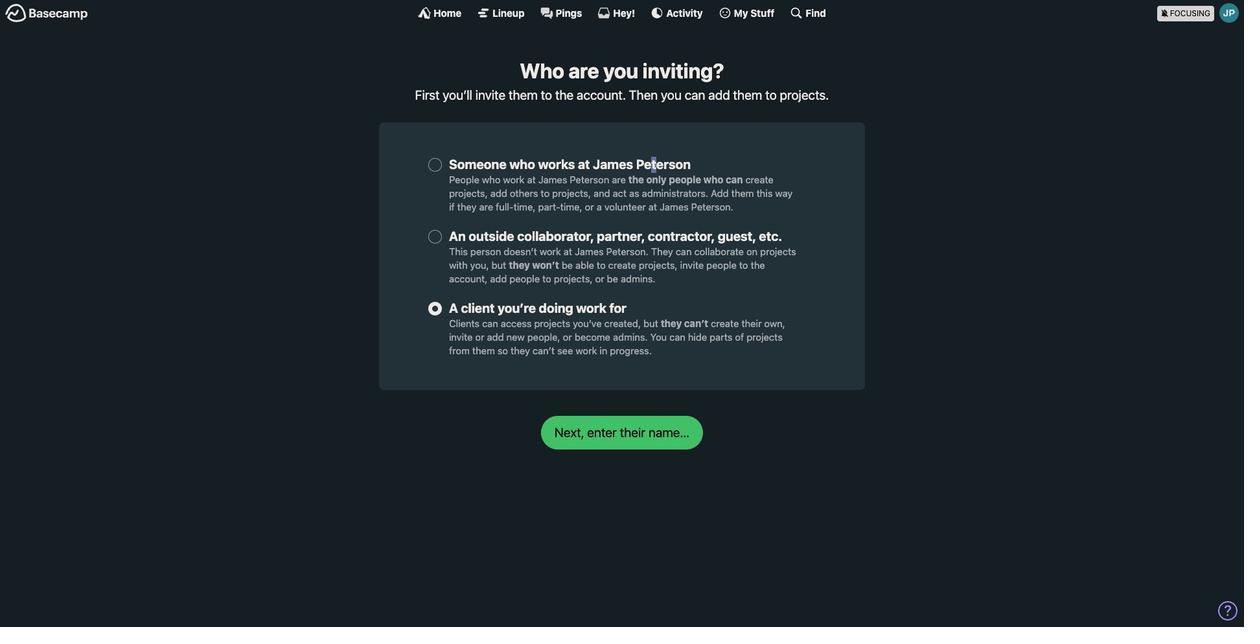 Task type: vqa. For each thing, say whether or not it's contained in the screenshot.
OR in the "be able to create projects, invite people to the account, add people to projects, or be admins."
yes



Task type: describe. For each thing, give the bounding box(es) containing it.
on
[[746, 246, 758, 257]]

1 horizontal spatial you
[[661, 87, 682, 102]]

to down 'won't'
[[542, 273, 551, 284]]

create for a client you're doing work for
[[711, 318, 739, 329]]

client
[[461, 301, 495, 316]]

so
[[498, 345, 508, 357]]

who are you inviting? first you'll invite them to the account. then you can add them to projects.
[[415, 58, 829, 102]]

name…
[[649, 425, 690, 440]]

1 vertical spatial but
[[643, 318, 658, 329]]

an
[[449, 229, 466, 244]]

works
[[538, 157, 575, 172]]

can inside 'who are you inviting? first you'll invite them to the account. then you can add them to projects.'
[[685, 87, 705, 102]]

james down works
[[538, 174, 567, 185]]

add inside 'who are you inviting? first you'll invite them to the account. then you can add them to projects.'
[[708, 87, 730, 102]]

to down who
[[541, 87, 552, 102]]

create projects, add others to projects, and act as administrators. add them this way if they are full-time, part-time, or a volunteer at james peterson.
[[449, 174, 793, 212]]

next,
[[555, 425, 584, 440]]

switch accounts image
[[5, 3, 88, 23]]

or down the clients
[[475, 331, 484, 343]]

the inside 'who are you inviting? first you'll invite them to the account. then you can add them to projects.'
[[555, 87, 574, 102]]

0 horizontal spatial their
[[620, 425, 645, 440]]

progress.
[[610, 345, 652, 357]]

partner,
[[597, 229, 645, 244]]

but inside this person doesn't work at james peterson. they can collaborate on projects with you, but
[[492, 259, 506, 271]]

1 horizontal spatial can't
[[684, 318, 708, 329]]

full-
[[496, 201, 514, 212]]

person
[[470, 246, 501, 257]]

add inside create projects, add others to projects, and act as administrators. add them this way if they are full-time, part-time, or a volunteer at james peterson.
[[490, 187, 507, 199]]

clients can access projects you've created, but they can't
[[449, 318, 708, 329]]

people who work at james peterson are the only people who can
[[449, 174, 743, 185]]

projects inside this person doesn't work at james peterson. they can collaborate on projects with you, but
[[760, 246, 796, 257]]

a client you're doing work for
[[449, 301, 627, 316]]

as
[[629, 187, 639, 199]]

doesn't
[[504, 246, 537, 257]]

then
[[629, 87, 658, 102]]

to inside create projects, add others to projects, and act as administrators. add them this way if they are full-time, part-time, or a volunteer at james peterson.
[[541, 187, 550, 199]]

find
[[806, 7, 826, 18]]

doing
[[539, 301, 573, 316]]

0 vertical spatial people
[[669, 174, 701, 185]]

own,
[[764, 318, 785, 329]]

guest,
[[718, 229, 756, 244]]

this person doesn't work at james peterson. they can collaborate on projects with you, but
[[449, 246, 796, 271]]

a
[[449, 301, 458, 316]]

focusing button
[[1157, 0, 1244, 25]]

next, enter their name… link
[[541, 416, 703, 450]]

lineup link
[[477, 6, 525, 19]]

1 vertical spatial are
[[612, 174, 626, 185]]

add inside create their own, invite or add new people, or become admins. you can hide parts of projects from them so they can't see work in progress.
[[487, 331, 504, 343]]

you
[[650, 331, 667, 343]]

they won't
[[509, 259, 559, 271]]

them left projects. on the top right of page
[[733, 87, 762, 102]]

hey! button
[[598, 6, 635, 19]]

from
[[449, 345, 470, 357]]

next, enter their name…
[[555, 425, 690, 440]]

inviting?
[[642, 58, 724, 83]]

if
[[449, 201, 455, 212]]

etc.
[[759, 229, 782, 244]]

enter
[[587, 425, 617, 440]]

1 vertical spatial the
[[628, 174, 644, 185]]

james up people who work at james peterson are the only people who can
[[593, 157, 633, 172]]

others
[[510, 187, 538, 199]]

2 vertical spatial people
[[510, 273, 540, 284]]

for
[[609, 301, 627, 316]]

the inside be able to create projects, invite people to the account, add people to projects, or be admins.
[[751, 259, 765, 271]]

add
[[711, 187, 729, 199]]

first
[[415, 87, 440, 102]]

at up people who work at james peterson are the only people who can
[[578, 157, 590, 172]]

can up add at the right top
[[726, 174, 743, 185]]

of
[[735, 331, 744, 343]]

to right able
[[597, 259, 606, 271]]

home
[[434, 7, 461, 18]]

create inside be able to create projects, invite people to the account, add people to projects, or be admins.
[[608, 259, 636, 271]]

who for works
[[509, 157, 535, 172]]

at inside this person doesn't work at james peterson. they can collaborate on projects with you, but
[[564, 246, 572, 257]]

them down who
[[509, 87, 538, 102]]

0 vertical spatial be
[[562, 259, 573, 271]]

they inside create projects, add others to projects, and act as administrators. add them this way if they are full-time, part-time, or a volunteer at james peterson.
[[457, 201, 477, 212]]

this
[[449, 246, 468, 257]]

peterson. inside this person doesn't work at james peterson. they can collaborate on projects with you, but
[[606, 246, 649, 257]]

hey!
[[613, 7, 635, 18]]

see
[[557, 345, 573, 357]]

someone
[[449, 157, 507, 172]]

my
[[734, 7, 748, 18]]

my stuff
[[734, 7, 775, 18]]

admins. inside be able to create projects, invite people to the account, add people to projects, or be admins.
[[621, 273, 656, 284]]

they down "doesn't"
[[509, 259, 530, 271]]

pings button
[[540, 6, 582, 19]]

be able to create projects, invite people to the account, add people to projects, or be admins.
[[449, 259, 765, 284]]

clients
[[449, 318, 480, 329]]

add inside be able to create projects, invite people to the account, add people to projects, or be admins.
[[490, 273, 507, 284]]

them inside create their own, invite or add new people, or become admins. you can hide parts of projects from them so they can't see work in progress.
[[472, 345, 495, 357]]

they inside create their own, invite or add new people, or become admins. you can hide parts of projects from them so they can't see work in progress.
[[511, 345, 530, 357]]

volunteer
[[604, 201, 646, 212]]

contractor,
[[648, 229, 715, 244]]



Task type: locate. For each thing, give the bounding box(es) containing it.
can't inside create their own, invite or add new people, or become admins. you can hide parts of projects from them so they can't see work in progress.
[[533, 345, 555, 357]]

projects, down the they
[[639, 259, 678, 271]]

outside
[[469, 229, 514, 244]]

1 vertical spatial create
[[608, 259, 636, 271]]

their right enter on the left bottom of page
[[620, 425, 645, 440]]

people,
[[527, 331, 560, 343]]

focusing
[[1170, 8, 1210, 18]]

0 horizontal spatial are
[[479, 201, 493, 212]]

1 horizontal spatial but
[[643, 318, 658, 329]]

1 horizontal spatial peterson.
[[691, 201, 733, 212]]

or inside be able to create projects, invite people to the account, add people to projects, or be admins.
[[595, 273, 604, 284]]

are left the full- in the top left of the page
[[479, 201, 493, 212]]

2 vertical spatial the
[[751, 259, 765, 271]]

activity
[[666, 7, 703, 18]]

who up others
[[509, 157, 535, 172]]

peterson.
[[691, 201, 733, 212], [606, 246, 649, 257]]

pings
[[556, 7, 582, 18]]

0 vertical spatial you
[[603, 58, 638, 83]]

1 horizontal spatial the
[[628, 174, 644, 185]]

or up "see"
[[563, 331, 572, 343]]

create inside create projects, add others to projects, and act as administrators. add them this way if they are full-time, part-time, or a volunteer at james peterson.
[[745, 174, 773, 185]]

projects, down able
[[554, 273, 593, 284]]

1 vertical spatial their
[[620, 425, 645, 440]]

their
[[742, 318, 762, 329], [620, 425, 645, 440]]

new
[[506, 331, 525, 343]]

work up "you've" at the bottom of the page
[[576, 301, 606, 316]]

0 vertical spatial the
[[555, 87, 574, 102]]

peterson. down add at the right top
[[691, 201, 733, 212]]

0 vertical spatial can't
[[684, 318, 708, 329]]

main element
[[0, 0, 1244, 25]]

0 vertical spatial invite
[[475, 87, 505, 102]]

won't
[[532, 259, 559, 271]]

1 vertical spatial can't
[[533, 345, 555, 357]]

time, down others
[[514, 201, 536, 212]]

0 horizontal spatial peterson.
[[606, 246, 649, 257]]

activity link
[[651, 6, 703, 19]]

work inside this person doesn't work at james peterson. they can collaborate on projects with you, but
[[540, 246, 561, 257]]

they right if
[[457, 201, 477, 212]]

invite inside be able to create projects, invite people to the account, add people to projects, or be admins.
[[680, 259, 704, 271]]

1 horizontal spatial create
[[711, 318, 739, 329]]

be left able
[[562, 259, 573, 271]]

them
[[509, 87, 538, 102], [733, 87, 762, 102], [731, 187, 754, 199], [472, 345, 495, 357]]

the down on
[[751, 259, 765, 271]]

they
[[651, 246, 673, 257]]

stuff
[[751, 7, 775, 18]]

them inside create projects, add others to projects, and act as administrators. add them this way if they are full-time, part-time, or a volunteer at james peterson.
[[731, 187, 754, 199]]

add up the full- in the top left of the page
[[490, 187, 507, 199]]

to up part-
[[541, 187, 550, 199]]

who down someone
[[482, 174, 501, 185]]

2 horizontal spatial people
[[706, 259, 737, 271]]

they
[[457, 201, 477, 212], [509, 259, 530, 271], [661, 318, 682, 329], [511, 345, 530, 357]]

projects, down people
[[449, 187, 488, 199]]

peterson. inside create projects, add others to projects, and act as administrators. add them this way if they are full-time, part-time, or a volunteer at james peterson.
[[691, 201, 733, 212]]

parts
[[710, 331, 732, 343]]

can't
[[684, 318, 708, 329], [533, 345, 555, 357]]

administrators.
[[642, 187, 708, 199]]

can right you
[[669, 331, 685, 343]]

the
[[555, 87, 574, 102], [628, 174, 644, 185], [751, 259, 765, 271]]

work
[[503, 174, 525, 185], [540, 246, 561, 257], [576, 301, 606, 316], [576, 345, 597, 357]]

james
[[593, 157, 633, 172], [538, 174, 567, 185], [660, 201, 689, 212], [575, 246, 604, 257]]

projects down own,
[[747, 331, 783, 343]]

them left "so"
[[472, 345, 495, 357]]

with
[[449, 259, 468, 271]]

0 horizontal spatial can't
[[533, 345, 555, 357]]

work up 'won't'
[[540, 246, 561, 257]]

0 horizontal spatial invite
[[449, 331, 473, 343]]

are inside create projects, add others to projects, and act as administrators. add them this way if they are full-time, part-time, or a volunteer at james peterson.
[[479, 201, 493, 212]]

0 horizontal spatial time,
[[514, 201, 536, 212]]

time,
[[514, 201, 536, 212], [560, 201, 582, 212]]

part-
[[538, 201, 560, 212]]

them left this
[[731, 187, 754, 199]]

become
[[575, 331, 610, 343]]

1 horizontal spatial time,
[[560, 201, 582, 212]]

0 horizontal spatial peterson
[[570, 174, 609, 185]]

invite right you'll
[[475, 87, 505, 102]]

2 vertical spatial invite
[[449, 331, 473, 343]]

0 vertical spatial their
[[742, 318, 762, 329]]

2 horizontal spatial create
[[745, 174, 773, 185]]

are up the act
[[612, 174, 626, 185]]

0 vertical spatial peterson
[[636, 157, 691, 172]]

only
[[646, 174, 667, 185]]

0 horizontal spatial be
[[562, 259, 573, 271]]

can inside create their own, invite or add new people, or become admins. you can hide parts of projects from them so they can't see work in progress.
[[669, 331, 685, 343]]

admins. inside create their own, invite or add new people, or become admins. you can hide parts of projects from them so they can't see work in progress.
[[613, 331, 648, 343]]

can't up hide
[[684, 318, 708, 329]]

you down inviting?
[[661, 87, 682, 102]]

1 vertical spatial people
[[706, 259, 737, 271]]

projects.
[[780, 87, 829, 102]]

2 time, from the left
[[560, 201, 582, 212]]

invite inside create their own, invite or add new people, or become admins. you can hide parts of projects from them so they can't see work in progress.
[[449, 331, 473, 343]]

0 horizontal spatial who
[[482, 174, 501, 185]]

james up able
[[575, 246, 604, 257]]

peterson for work
[[570, 174, 609, 185]]

be
[[562, 259, 573, 271], [607, 273, 618, 284]]

0 vertical spatial peterson.
[[691, 201, 733, 212]]

create up the parts
[[711, 318, 739, 329]]

you'll
[[443, 87, 472, 102]]

can down client
[[482, 318, 498, 329]]

collaborate
[[694, 246, 744, 257]]

invite up from
[[449, 331, 473, 343]]

to left projects. on the top right of page
[[765, 87, 777, 102]]

projects
[[760, 246, 796, 257], [534, 318, 570, 329], [747, 331, 783, 343]]

admins. down this person doesn't work at james peterson. they can collaborate on projects with you, but
[[621, 273, 656, 284]]

1 horizontal spatial who
[[509, 157, 535, 172]]

invite down collaborate
[[680, 259, 704, 271]]

projects, up part-
[[552, 187, 591, 199]]

at down collaborator,
[[564, 246, 572, 257]]

1 horizontal spatial are
[[569, 58, 599, 83]]

this
[[756, 187, 773, 199]]

work down become
[[576, 345, 597, 357]]

projects down the 'doing'
[[534, 318, 570, 329]]

who
[[520, 58, 564, 83]]

who
[[509, 157, 535, 172], [482, 174, 501, 185], [703, 174, 723, 185]]

admins. up progress. on the bottom of the page
[[613, 331, 648, 343]]

1 vertical spatial peterson.
[[606, 246, 649, 257]]

0 vertical spatial are
[[569, 58, 599, 83]]

0 vertical spatial projects
[[760, 246, 796, 257]]

create
[[745, 174, 773, 185], [608, 259, 636, 271], [711, 318, 739, 329]]

peterson up only
[[636, 157, 691, 172]]

people down the they won't on the left top
[[510, 273, 540, 284]]

who up add at the right top
[[703, 174, 723, 185]]

the down who
[[555, 87, 574, 102]]

people down collaborate
[[706, 259, 737, 271]]

james inside this person doesn't work at james peterson. they can collaborate on projects with you, but
[[575, 246, 604, 257]]

1 time, from the left
[[514, 201, 536, 212]]

invite inside 'who are you inviting? first you'll invite them to the account. then you can add them to projects.'
[[475, 87, 505, 102]]

be down this person doesn't work at james peterson. they can collaborate on projects with you, but
[[607, 273, 618, 284]]

admins.
[[621, 273, 656, 284], [613, 331, 648, 343]]

add up "so"
[[487, 331, 504, 343]]

2 horizontal spatial invite
[[680, 259, 704, 271]]

1 horizontal spatial peterson
[[636, 157, 691, 172]]

2 horizontal spatial the
[[751, 259, 765, 271]]

lineup
[[493, 7, 525, 18]]

1 vertical spatial you
[[661, 87, 682, 102]]

home link
[[418, 6, 461, 19]]

they down new
[[511, 345, 530, 357]]

people
[[449, 174, 479, 185]]

add down inviting?
[[708, 87, 730, 102]]

to
[[541, 87, 552, 102], [765, 87, 777, 102], [541, 187, 550, 199], [597, 259, 606, 271], [739, 259, 748, 271], [542, 273, 551, 284]]

projects,
[[449, 187, 488, 199], [552, 187, 591, 199], [639, 259, 678, 271], [554, 273, 593, 284]]

find button
[[790, 6, 826, 19]]

peterson. down partner,
[[606, 246, 649, 257]]

at inside create projects, add others to projects, and act as administrators. add them this way if they are full-time, part-time, or a volunteer at james peterson.
[[648, 201, 657, 212]]

projects inside create their own, invite or add new people, or become admins. you can hide parts of projects from them so they can't see work in progress.
[[747, 331, 783, 343]]

create up this
[[745, 174, 773, 185]]

time, left a
[[560, 201, 582, 212]]

2 vertical spatial projects
[[747, 331, 783, 343]]

or left a
[[585, 201, 594, 212]]

their up "of"
[[742, 318, 762, 329]]

create their own, invite or add new people, or become admins. you can hide parts of projects from them so they can't see work in progress.
[[449, 318, 785, 357]]

at up others
[[527, 174, 536, 185]]

peterson
[[636, 157, 691, 172], [570, 174, 609, 185]]

0 vertical spatial create
[[745, 174, 773, 185]]

0 vertical spatial but
[[492, 259, 506, 271]]

their inside create their own, invite or add new people, or become admins. you can hide parts of projects from them so they can't see work in progress.
[[742, 318, 762, 329]]

but up you
[[643, 318, 658, 329]]

you're
[[498, 301, 536, 316]]

created,
[[604, 318, 641, 329]]

create inside create their own, invite or add new people, or become admins. you can hide parts of projects from them so they can't see work in progress.
[[711, 318, 739, 329]]

are up account.
[[569, 58, 599, 83]]

can down inviting?
[[685, 87, 705, 102]]

people
[[669, 174, 701, 185], [706, 259, 737, 271], [510, 273, 540, 284]]

or down this person doesn't work at james peterson. they can collaborate on projects with you, but
[[595, 273, 604, 284]]

1 vertical spatial projects
[[534, 318, 570, 329]]

1 vertical spatial admins.
[[613, 331, 648, 343]]

2 vertical spatial are
[[479, 201, 493, 212]]

way
[[775, 187, 793, 199]]

james down administrators.
[[660, 201, 689, 212]]

collaborator,
[[517, 229, 594, 244]]

james inside create projects, add others to projects, and act as administrators. add them this way if they are full-time, part-time, or a volunteer at james peterson.
[[660, 201, 689, 212]]

create for someone who works at james peterson
[[745, 174, 773, 185]]

2 vertical spatial create
[[711, 318, 739, 329]]

can
[[685, 87, 705, 102], [726, 174, 743, 185], [676, 246, 692, 257], [482, 318, 498, 329], [669, 331, 685, 343]]

can down the contractor,
[[676, 246, 692, 257]]

1 horizontal spatial invite
[[475, 87, 505, 102]]

0 vertical spatial admins.
[[621, 273, 656, 284]]

at down administrators.
[[648, 201, 657, 212]]

work inside create their own, invite or add new people, or become admins. you can hide parts of projects from them so they can't see work in progress.
[[576, 345, 597, 357]]

add
[[708, 87, 730, 102], [490, 187, 507, 199], [490, 273, 507, 284], [487, 331, 504, 343]]

but
[[492, 259, 506, 271], [643, 318, 658, 329]]

act
[[613, 187, 627, 199]]

1 vertical spatial peterson
[[570, 174, 609, 185]]

an outside collaborator, partner, contractor, guest, etc.
[[449, 229, 782, 244]]

can't down people,
[[533, 345, 555, 357]]

who for work
[[482, 174, 501, 185]]

in
[[600, 345, 607, 357]]

able
[[575, 259, 594, 271]]

but down person
[[492, 259, 506, 271]]

0 horizontal spatial create
[[608, 259, 636, 271]]

1 vertical spatial invite
[[680, 259, 704, 271]]

you,
[[470, 259, 489, 271]]

peterson for works
[[636, 157, 691, 172]]

and
[[594, 187, 610, 199]]

1 horizontal spatial their
[[742, 318, 762, 329]]

can inside this person doesn't work at james peterson. they can collaborate on projects with you, but
[[676, 246, 692, 257]]

2 horizontal spatial who
[[703, 174, 723, 185]]

0 horizontal spatial people
[[510, 273, 540, 284]]

1 horizontal spatial be
[[607, 273, 618, 284]]

a
[[597, 201, 602, 212]]

you up account.
[[603, 58, 638, 83]]

someone who works at james peterson
[[449, 157, 691, 172]]

work up others
[[503, 174, 525, 185]]

you've
[[573, 318, 602, 329]]

or
[[585, 201, 594, 212], [595, 273, 604, 284], [475, 331, 484, 343], [563, 331, 572, 343]]

invite
[[475, 87, 505, 102], [680, 259, 704, 271], [449, 331, 473, 343]]

1 vertical spatial be
[[607, 273, 618, 284]]

to down on
[[739, 259, 748, 271]]

0 horizontal spatial but
[[492, 259, 506, 271]]

james peterson image
[[1219, 3, 1239, 23]]

peterson up and
[[570, 174, 609, 185]]

my stuff button
[[718, 6, 775, 19]]

the up as
[[628, 174, 644, 185]]

2 horizontal spatial are
[[612, 174, 626, 185]]

at
[[578, 157, 590, 172], [527, 174, 536, 185], [648, 201, 657, 212], [564, 246, 572, 257]]

create down partner,
[[608, 259, 636, 271]]

hide
[[688, 331, 707, 343]]

people up administrators.
[[669, 174, 701, 185]]

account.
[[577, 87, 626, 102]]

account,
[[449, 273, 488, 284]]

projects down etc.
[[760, 246, 796, 257]]

they up you
[[661, 318, 682, 329]]

or inside create projects, add others to projects, and act as administrators. add them this way if they are full-time, part-time, or a volunteer at james peterson.
[[585, 201, 594, 212]]

1 horizontal spatial people
[[669, 174, 701, 185]]

add down person
[[490, 273, 507, 284]]

0 horizontal spatial the
[[555, 87, 574, 102]]

0 horizontal spatial you
[[603, 58, 638, 83]]

are inside 'who are you inviting? first you'll invite them to the account. then you can add them to projects.'
[[569, 58, 599, 83]]

are
[[569, 58, 599, 83], [612, 174, 626, 185], [479, 201, 493, 212]]

access
[[501, 318, 532, 329]]



